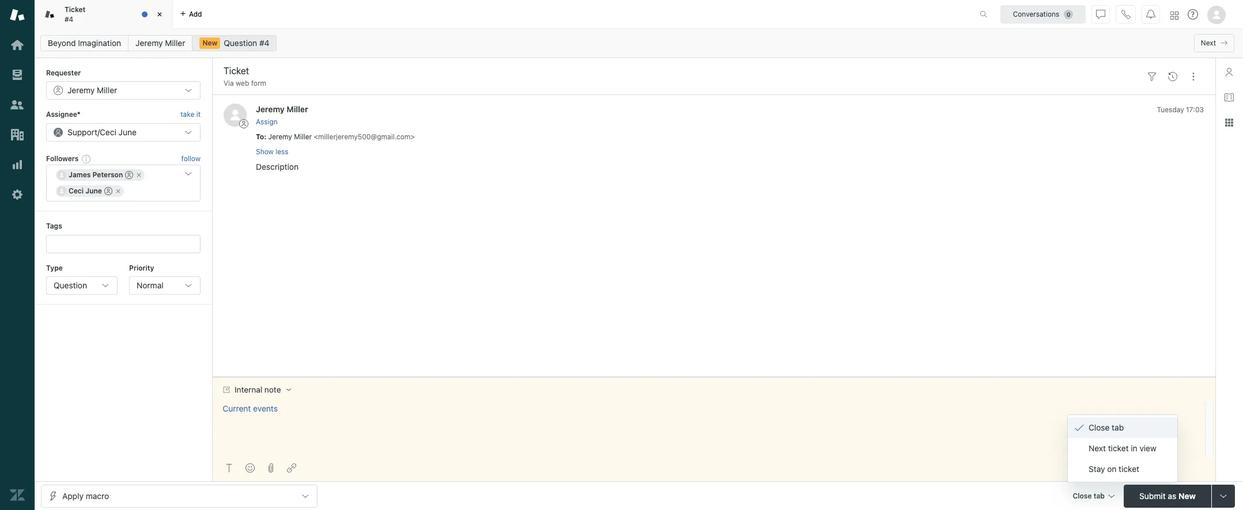 Task type: vqa. For each thing, say whether or not it's contained in the screenshot.
Ceci June
yes



Task type: describe. For each thing, give the bounding box(es) containing it.
tab containing ticket
[[35, 0, 173, 29]]

customers image
[[10, 97, 25, 112]]

:
[[264, 132, 267, 141]]

miller inside jeremy miller assign
[[287, 105, 308, 114]]

zendesk image
[[10, 488, 25, 503]]

ceci inside 'assignee*' element
[[100, 127, 116, 137]]

view
[[1140, 444, 1157, 454]]

user is an agent image for ceci june
[[104, 187, 112, 196]]

assign
[[256, 117, 278, 126]]

apps image
[[1225, 118, 1234, 127]]

internal note
[[235, 385, 281, 395]]

format text image
[[225, 464, 234, 473]]

miller inside requester 'element'
[[97, 86, 117, 95]]

filter image
[[1148, 72, 1157, 81]]

on
[[1108, 465, 1117, 474]]

zendesk products image
[[1171, 11, 1179, 19]]

add link (cmd k) image
[[287, 464, 296, 473]]

ticket inside menu item
[[1108, 444, 1129, 454]]

reporting image
[[10, 157, 25, 172]]

ticket #4
[[65, 5, 86, 23]]

close tab menu item
[[1068, 418, 1178, 439]]

next button
[[1194, 34, 1235, 52]]

close image
[[154, 9, 165, 20]]

add button
[[173, 0, 209, 28]]

close tab inside close tab menu item
[[1089, 423, 1124, 433]]

follow
[[181, 154, 201, 163]]

menu containing close tab
[[1068, 415, 1178, 483]]

jeremy inside jeremy miller assign
[[256, 105, 285, 114]]

assignee*
[[46, 110, 80, 119]]

type
[[46, 264, 63, 272]]

jeremy inside the secondary element
[[136, 38, 163, 48]]

followers
[[46, 154, 79, 163]]

1 horizontal spatial jeremy miller link
[[256, 105, 308, 114]]

0 horizontal spatial jeremy miller link
[[128, 35, 193, 51]]

add
[[189, 10, 202, 18]]

jeremy inside requester 'element'
[[67, 86, 95, 95]]

1 horizontal spatial new
[[1179, 491, 1196, 501]]

web
[[236, 79, 249, 88]]

conversations button
[[1001, 5, 1086, 23]]

next for next ticket in view
[[1089, 444, 1106, 454]]

organizations image
[[10, 127, 25, 142]]

assignee* element
[[46, 123, 201, 142]]

show less
[[256, 148, 289, 156]]

avatar image
[[224, 104, 247, 127]]

june inside option
[[85, 187, 102, 196]]

tabs tab list
[[35, 0, 968, 29]]

main element
[[0, 0, 35, 511]]

jeremy miller inside requester 'element'
[[67, 86, 117, 95]]

internal
[[235, 385, 262, 395]]

jeremy miller assign
[[256, 105, 308, 126]]

apply macro
[[62, 491, 109, 501]]

to
[[256, 132, 264, 141]]

remove image
[[115, 188, 122, 195]]

internal note button
[[213, 378, 301, 402]]

as
[[1168, 491, 1177, 501]]

jeremy miller inside the secondary element
[[136, 38, 185, 48]]

get help image
[[1188, 9, 1199, 20]]

it
[[196, 110, 201, 119]]

show less button
[[256, 147, 289, 157]]

customer context image
[[1225, 67, 1234, 77]]

close inside menu item
[[1089, 423, 1110, 433]]

conversations
[[1013, 10, 1060, 18]]

form
[[251, 79, 266, 88]]

macro
[[86, 491, 109, 501]]

note
[[265, 385, 281, 395]]

beyond imagination
[[48, 38, 121, 48]]

question button
[[46, 277, 118, 295]]

stay on ticket menu item
[[1068, 459, 1178, 480]]

james.peterson1902@gmail.com image
[[57, 171, 66, 180]]

ticket
[[65, 5, 86, 14]]



Task type: locate. For each thing, give the bounding box(es) containing it.
1 vertical spatial jeremy miller
[[67, 86, 117, 95]]

admin image
[[10, 187, 25, 202]]

#4
[[65, 15, 73, 23], [259, 38, 269, 48]]

jeremy miller link
[[128, 35, 193, 51], [256, 105, 308, 114]]

show
[[256, 148, 274, 156]]

0 vertical spatial ticket
[[1108, 444, 1129, 454]]

ceci inside option
[[69, 187, 84, 196]]

1 horizontal spatial jeremy miller
[[136, 38, 185, 48]]

Subject field
[[221, 64, 1140, 78]]

1 vertical spatial ticket
[[1119, 465, 1140, 474]]

next
[[1201, 39, 1216, 47], [1089, 444, 1106, 454]]

june inside 'assignee*' element
[[119, 127, 137, 137]]

support / ceci june
[[67, 127, 137, 137]]

ticket actions image
[[1189, 72, 1199, 81]]

current
[[223, 404, 251, 414]]

insert emojis image
[[246, 464, 255, 473]]

1 vertical spatial #4
[[259, 38, 269, 48]]

close tab inside close tab popup button
[[1073, 492, 1105, 501]]

0 horizontal spatial jeremy miller
[[67, 86, 117, 95]]

question for question
[[54, 281, 87, 291]]

jeremy miller down close image
[[136, 38, 185, 48]]

user is an agent image
[[125, 171, 133, 179], [104, 187, 112, 196]]

1 vertical spatial jeremy miller link
[[256, 105, 308, 114]]

description
[[256, 162, 299, 172]]

1 horizontal spatial question
[[224, 38, 257, 48]]

info on adding followers image
[[82, 154, 91, 164]]

ceci right junececi7@gmail.com image
[[69, 187, 84, 196]]

/
[[97, 127, 100, 137]]

june right /
[[119, 127, 137, 137]]

jeremy miller down requester
[[67, 86, 117, 95]]

close tab button
[[1068, 485, 1120, 510]]

tab up next ticket in view
[[1112, 423, 1124, 433]]

close tab up next ticket in view
[[1089, 423, 1124, 433]]

new down add popup button
[[203, 39, 218, 47]]

miller down jeremy miller assign
[[294, 132, 312, 141]]

normal
[[137, 281, 164, 291]]

ceci
[[100, 127, 116, 137], [69, 187, 84, 196]]

1 vertical spatial next
[[1089, 444, 1106, 454]]

menu
[[1068, 415, 1178, 483]]

ceci right support
[[100, 127, 116, 137]]

0 vertical spatial jeremy miller
[[136, 38, 185, 48]]

requester
[[46, 69, 81, 77]]

1 horizontal spatial ceci
[[100, 127, 116, 137]]

miller
[[165, 38, 185, 48], [97, 86, 117, 95], [287, 105, 308, 114], [294, 132, 312, 141]]

close
[[1089, 423, 1110, 433], [1073, 492, 1092, 501]]

1 vertical spatial user is an agent image
[[104, 187, 112, 196]]

0 horizontal spatial ceci
[[69, 187, 84, 196]]

take it button
[[181, 109, 201, 121]]

button displays agent's chat status as invisible. image
[[1097, 10, 1106, 19]]

0 horizontal spatial june
[[85, 187, 102, 196]]

priority
[[129, 264, 154, 272]]

miller up support / ceci june
[[97, 86, 117, 95]]

0 vertical spatial close tab
[[1089, 423, 1124, 433]]

1 vertical spatial new
[[1179, 491, 1196, 501]]

next ticket in view menu item
[[1068, 439, 1178, 459]]

0 vertical spatial tab
[[1112, 423, 1124, 433]]

question for question #4
[[224, 38, 257, 48]]

to : jeremy miller <millerjeremy500@gmail.com>
[[256, 132, 415, 141]]

Tags field
[[55, 238, 190, 250]]

add attachment image
[[266, 464, 276, 473]]

beyond
[[48, 38, 76, 48]]

question
[[224, 38, 257, 48], [54, 281, 87, 291]]

0 horizontal spatial #4
[[65, 15, 73, 23]]

apply
[[62, 491, 84, 501]]

next for next
[[1201, 39, 1216, 47]]

#4 inside the secondary element
[[259, 38, 269, 48]]

0 horizontal spatial user is an agent image
[[104, 187, 112, 196]]

1 horizontal spatial next
[[1201, 39, 1216, 47]]

0 vertical spatial ceci
[[100, 127, 116, 137]]

question down type
[[54, 281, 87, 291]]

1 vertical spatial close
[[1073, 492, 1092, 501]]

in
[[1131, 444, 1138, 454]]

user is an agent image inside james peterson option
[[125, 171, 133, 179]]

zendesk support image
[[10, 7, 25, 22]]

junececi7@gmail.com image
[[57, 187, 66, 196]]

ceci june
[[69, 187, 102, 196]]

0 vertical spatial june
[[119, 127, 137, 137]]

1 horizontal spatial june
[[119, 127, 137, 137]]

ticket
[[1108, 444, 1129, 454], [1119, 465, 1140, 474]]

0 vertical spatial new
[[203, 39, 218, 47]]

close tab down stay
[[1073, 492, 1105, 501]]

current events
[[223, 404, 278, 414]]

1 vertical spatial ceci
[[69, 187, 84, 196]]

0 vertical spatial #4
[[65, 15, 73, 23]]

remove image
[[136, 172, 143, 179]]

0 horizontal spatial next
[[1089, 444, 1106, 454]]

less
[[276, 148, 289, 156]]

question #4
[[224, 38, 269, 48]]

<millerjeremy500@gmail.com>
[[314, 132, 415, 141]]

stay
[[1089, 465, 1105, 474]]

new
[[203, 39, 218, 47], [1179, 491, 1196, 501]]

question inside popup button
[[54, 281, 87, 291]]

question inside the secondary element
[[224, 38, 257, 48]]

secondary element
[[35, 32, 1244, 55]]

june
[[119, 127, 137, 137], [85, 187, 102, 196]]

jeremy down close image
[[136, 38, 163, 48]]

1 vertical spatial question
[[54, 281, 87, 291]]

0 vertical spatial jeremy miller link
[[128, 35, 193, 51]]

tuesday 17:03
[[1157, 106, 1204, 114]]

tab inside menu item
[[1112, 423, 1124, 433]]

close up next ticket in view
[[1089, 423, 1110, 433]]

close inside popup button
[[1073, 492, 1092, 501]]

miller up less on the left of page
[[287, 105, 308, 114]]

assign button
[[256, 117, 278, 127]]

normal button
[[129, 277, 201, 295]]

#4 for ticket #4
[[65, 15, 73, 23]]

jeremy miller link up assign
[[256, 105, 308, 114]]

jeremy down requester
[[67, 86, 95, 95]]

user is an agent image for james peterson
[[125, 171, 133, 179]]

views image
[[10, 67, 25, 82]]

question up web
[[224, 38, 257, 48]]

take it
[[181, 110, 201, 119]]

close tab
[[1089, 423, 1124, 433], [1073, 492, 1105, 501]]

ticket right on
[[1119, 465, 1140, 474]]

next inside menu item
[[1089, 444, 1106, 454]]

take
[[181, 110, 194, 119]]

peterson
[[93, 171, 123, 179]]

tab inside popup button
[[1094, 492, 1105, 501]]

submit as new
[[1140, 491, 1196, 501]]

#4 down ticket
[[65, 15, 73, 23]]

current events link
[[223, 404, 278, 414]]

0 vertical spatial next
[[1201, 39, 1216, 47]]

imagination
[[78, 38, 121, 48]]

0 horizontal spatial question
[[54, 281, 87, 291]]

support
[[67, 127, 97, 137]]

1 horizontal spatial #4
[[259, 38, 269, 48]]

17:03
[[1186, 106, 1204, 114]]

ticket inside 'menu item'
[[1119, 465, 1140, 474]]

tab
[[1112, 423, 1124, 433], [1094, 492, 1105, 501]]

tab
[[35, 0, 173, 29]]

new inside the secondary element
[[203, 39, 218, 47]]

june down james peterson at the top of page
[[85, 187, 102, 196]]

close down stay
[[1073, 492, 1092, 501]]

hide composer image
[[709, 373, 719, 382]]

ceci june option
[[56, 186, 124, 197]]

beyond imagination link
[[40, 35, 129, 51]]

events
[[253, 404, 278, 414]]

0 horizontal spatial new
[[203, 39, 218, 47]]

1 vertical spatial close tab
[[1073, 492, 1105, 501]]

knowledge image
[[1225, 93, 1234, 102]]

next inside button
[[1201, 39, 1216, 47]]

0 horizontal spatial tab
[[1094, 492, 1105, 501]]

displays possible ticket submission types image
[[1219, 492, 1229, 501]]

jeremy
[[136, 38, 163, 48], [67, 86, 95, 95], [256, 105, 285, 114], [268, 132, 292, 141]]

james peterson option
[[56, 170, 145, 181]]

jeremy miller
[[136, 38, 185, 48], [67, 86, 117, 95]]

0 vertical spatial close
[[1089, 423, 1110, 433]]

Tuesday 17:03 text field
[[1157, 106, 1204, 114]]

1 vertical spatial june
[[85, 187, 102, 196]]

1 horizontal spatial user is an agent image
[[125, 171, 133, 179]]

next ticket in view
[[1089, 444, 1157, 454]]

new right as at right bottom
[[1179, 491, 1196, 501]]

james peterson
[[69, 171, 123, 179]]

0 vertical spatial user is an agent image
[[125, 171, 133, 179]]

user is an agent image left remove image
[[104, 187, 112, 196]]

0 vertical spatial question
[[224, 38, 257, 48]]

1 vertical spatial tab
[[1094, 492, 1105, 501]]

follow button
[[181, 154, 201, 164]]

via
[[224, 79, 234, 88]]

followers element
[[46, 165, 201, 202]]

tags
[[46, 222, 62, 231]]

ticket left "in"
[[1108, 444, 1129, 454]]

stay on ticket
[[1089, 465, 1140, 474]]

submit
[[1140, 491, 1166, 501]]

tab down stay
[[1094, 492, 1105, 501]]

miller inside the secondary element
[[165, 38, 185, 48]]

#4 for question #4
[[259, 38, 269, 48]]

jeremy up assign
[[256, 105, 285, 114]]

user is an agent image left remove icon
[[125, 171, 133, 179]]

via web form
[[224, 79, 266, 88]]

get started image
[[10, 37, 25, 52]]

tuesday
[[1157, 106, 1185, 114]]

miller down close image
[[165, 38, 185, 48]]

james
[[69, 171, 91, 179]]

#4 inside ticket #4
[[65, 15, 73, 23]]

1 horizontal spatial tab
[[1112, 423, 1124, 433]]

jeremy miller link down close image
[[128, 35, 193, 51]]

events image
[[1169, 72, 1178, 81]]

requester element
[[46, 82, 201, 100]]

Internal note composer text field
[[218, 402, 1202, 426]]

#4 up form
[[259, 38, 269, 48]]

notifications image
[[1147, 10, 1156, 19]]

jeremy right :
[[268, 132, 292, 141]]



